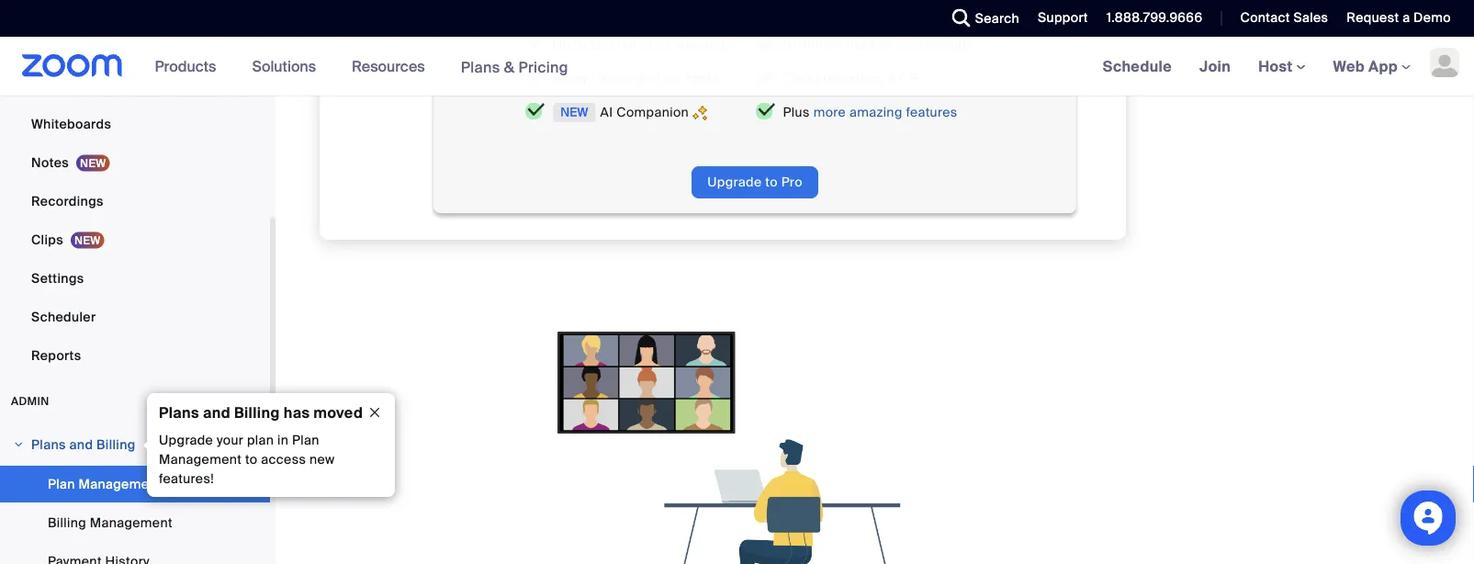 Task type: describe. For each thing, give the bounding box(es) containing it.
devices
[[90, 77, 141, 94]]

close image
[[360, 404, 390, 421]]

host
[[1259, 57, 1297, 76]]

amazing
[[850, 104, 903, 121]]

management for billing management
[[90, 514, 173, 531]]

to for upgrade
[[766, 174, 778, 191]]

upgrade your plan in plan management to access new features!
[[159, 432, 335, 488]]

contact sales
[[1241, 9, 1329, 26]]

banner containing products
[[0, 37, 1475, 97]]

admin
[[11, 394, 49, 408]]

of
[[899, 36, 912, 53]]

plan inside menu
[[48, 476, 75, 493]]

plan management
[[48, 476, 161, 493]]

features
[[906, 104, 958, 121]]

1.888.799.9666
[[1107, 9, 1203, 26]]

zoom logo image
[[22, 54, 123, 77]]

more
[[814, 104, 847, 121]]

plans and billing has moved
[[159, 403, 363, 422]]

plans for plans and billing
[[31, 436, 66, 453]]

new tag2icon image
[[553, 103, 597, 122]]

reports link
[[0, 337, 270, 374]]

web app button
[[1334, 57, 1412, 76]]

side navigation navigation
[[0, 0, 276, 564]]

plus more amazing features
[[783, 104, 958, 121]]

upgrade for upgrade your plan in plan management to access new features!
[[159, 432, 213, 449]]

more amazing features link
[[814, 103, 958, 122]]

personal
[[31, 77, 87, 94]]

scheduler link
[[0, 299, 270, 335]]

notes
[[31, 154, 69, 171]]

check_boxesicon image for cloud
[[756, 69, 776, 86]]

web app
[[1334, 57, 1399, 76]]

scheduler
[[31, 308, 96, 325]]

a
[[1403, 9, 1411, 26]]

to inside upgrade your plan in plan management to access new features!
[[245, 451, 258, 468]]

plan inside upgrade your plan in plan management to access new features!
[[292, 432, 320, 449]]

plans for plans & pricing
[[461, 57, 500, 77]]

plans and billing has moved tooltip
[[142, 393, 395, 497]]

right image
[[13, 439, 24, 450]]

30
[[590, 36, 607, 53]]

features!
[[159, 471, 214, 488]]

unlimited
[[783, 36, 844, 53]]

check_boxesicon image left plus
[[756, 103, 776, 120]]

gb
[[899, 70, 919, 87]]

cloud
[[783, 70, 820, 87]]

upgrade for upgrade to pro
[[708, 174, 762, 191]]

support
[[1038, 9, 1089, 26]]

plan
[[247, 432, 274, 449]]

pricing
[[519, 57, 569, 77]]

meetings navigation
[[1090, 37, 1475, 97]]

recordings
[[31, 193, 104, 210]]

5
[[888, 70, 896, 87]]

meeting
[[674, 36, 725, 53]]

companion
[[617, 104, 689, 121]]

solutions
[[252, 57, 316, 76]]

number
[[847, 36, 896, 53]]

ai
[[601, 104, 613, 121]]

whiteboards
[[31, 115, 111, 132]]

and for plans and billing has moved
[[203, 403, 231, 422]]

profile picture image
[[1431, 48, 1460, 77]]

recordings link
[[0, 183, 270, 220]]

check_boxesicon image for up
[[525, 35, 545, 52]]

pro
[[782, 174, 803, 191]]

settings
[[31, 270, 84, 287]]

personal devices
[[31, 77, 141, 94]]

request
[[1347, 9, 1400, 26]]

0 vertical spatial and
[[637, 70, 660, 87]]

cloud recording 5 gb
[[783, 70, 919, 87]]

host button
[[1259, 57, 1306, 76]]

check_boxesicon image left 'new tag2icon'
[[525, 103, 545, 120]]

resources button
[[352, 37, 433, 96]]

moved
[[314, 403, 363, 422]]

demo
[[1414, 9, 1452, 26]]

&
[[504, 57, 515, 77]]

plans and billing menu
[[0, 466, 270, 564]]

clips link
[[0, 221, 270, 258]]

to for up
[[574, 36, 587, 53]]

per
[[649, 36, 670, 53]]

personal menu menu
[[0, 0, 270, 376]]

and for plans and billing
[[69, 436, 93, 453]]

hours
[[610, 36, 646, 53]]



Task type: locate. For each thing, give the bounding box(es) containing it.
plans for plans and billing has moved
[[159, 403, 199, 422]]

billing inside "plans and billing has moved" tooltip
[[234, 403, 280, 422]]

plans & pricing
[[461, 57, 569, 77]]

and up plan management
[[69, 436, 93, 453]]

unlimited number of meetings
[[783, 36, 974, 53]]

upgrade
[[708, 174, 762, 191], [159, 432, 213, 449]]

upgrade to pro
[[708, 174, 803, 191]]

solutions button
[[252, 37, 324, 96]]

search button
[[939, 0, 1025, 37]]

0 vertical spatial management
[[159, 451, 242, 468]]

2 vertical spatial to
[[245, 451, 258, 468]]

2 vertical spatial billing
[[48, 514, 86, 531]]

in
[[277, 432, 289, 449]]

assign
[[553, 70, 595, 87]]

check_boxesicon image left "cloud"
[[756, 69, 776, 86]]

and
[[637, 70, 660, 87], [203, 403, 231, 422], [69, 436, 93, 453]]

0 vertical spatial upgrade
[[708, 174, 762, 191]]

0 horizontal spatial plans
[[31, 436, 66, 453]]

check_boxesicon image
[[525, 35, 545, 52], [756, 35, 776, 52], [525, 69, 545, 86], [756, 69, 776, 86], [525, 103, 545, 120], [756, 103, 776, 120]]

check_boxesicon image for unlimited
[[756, 35, 776, 52]]

and up your
[[203, 403, 231, 422]]

plans and billing menu item
[[0, 427, 270, 466]]

join
[[1200, 57, 1232, 76]]

join link
[[1186, 37, 1245, 96]]

2 hosts from the left
[[685, 70, 720, 87]]

plans left &
[[461, 57, 500, 77]]

0 horizontal spatial and
[[69, 436, 93, 453]]

and left co-
[[637, 70, 660, 87]]

0 horizontal spatial upgrade
[[159, 432, 213, 449]]

settings link
[[0, 260, 270, 297]]

management down plan management link
[[90, 514, 173, 531]]

app
[[1369, 57, 1399, 76]]

schedule link
[[1090, 37, 1186, 96]]

notes link
[[0, 144, 270, 181]]

billing up plan management
[[96, 436, 136, 453]]

0 vertical spatial billing
[[234, 403, 280, 422]]

2 horizontal spatial billing
[[234, 403, 280, 422]]

1 vertical spatial to
[[766, 174, 778, 191]]

whiteboards link
[[0, 106, 270, 142]]

plus
[[783, 104, 810, 121]]

recording
[[824, 70, 884, 87]]

products
[[155, 57, 216, 76]]

2 vertical spatial management
[[90, 514, 173, 531]]

plan down plans and billing
[[48, 476, 75, 493]]

billing inside plans and billing menu item
[[96, 436, 136, 453]]

2 vertical spatial and
[[69, 436, 93, 453]]

1 horizontal spatial and
[[203, 403, 231, 422]]

0 horizontal spatial plan
[[48, 476, 75, 493]]

up to 30 hours per meeting
[[553, 36, 725, 53]]

reports
[[31, 347, 81, 364]]

upgrade inside upgrade to pro button
[[708, 174, 762, 191]]

web
[[1334, 57, 1366, 76]]

upgrade to pro button
[[692, 166, 819, 198]]

meetings
[[915, 36, 974, 53]]

check_boxesicon image for assign
[[525, 69, 545, 86]]

1 horizontal spatial billing
[[96, 436, 136, 453]]

and inside tooltip
[[203, 403, 231, 422]]

to
[[574, 36, 587, 53], [766, 174, 778, 191], [245, 451, 258, 468]]

request a demo
[[1347, 9, 1452, 26]]

1 horizontal spatial to
[[574, 36, 587, 53]]

1 horizontal spatial plan
[[292, 432, 320, 449]]

product information navigation
[[141, 37, 583, 97]]

1 horizontal spatial hosts
[[685, 70, 720, 87]]

to left 30
[[574, 36, 587, 53]]

sales
[[1294, 9, 1329, 26]]

plans right right icon
[[31, 436, 66, 453]]

to down the plan
[[245, 451, 258, 468]]

billing for plans and billing has moved
[[234, 403, 280, 422]]

plans and billing
[[31, 436, 136, 453]]

billing management
[[48, 514, 173, 531]]

access
[[261, 451, 306, 468]]

schedule
[[1103, 57, 1173, 76]]

billing up the plan
[[234, 403, 280, 422]]

1 vertical spatial billing
[[96, 436, 136, 453]]

new
[[310, 451, 335, 468]]

billing inside 'billing management' "link"
[[48, 514, 86, 531]]

products button
[[155, 37, 225, 96]]

plans inside product information navigation
[[461, 57, 500, 77]]

and inside menu item
[[69, 436, 93, 453]]

contact sales link
[[1227, 0, 1334, 37], [1241, 9, 1329, 26]]

0 vertical spatial to
[[574, 36, 587, 53]]

2 horizontal spatial plans
[[461, 57, 500, 77]]

1 horizontal spatial upgrade
[[708, 174, 762, 191]]

2 horizontal spatial and
[[637, 70, 660, 87]]

0 horizontal spatial hosts
[[599, 70, 633, 87]]

0 vertical spatial plans
[[461, 57, 500, 77]]

upgrade inside upgrade your plan in plan management to access new features!
[[159, 432, 213, 449]]

co-
[[664, 70, 685, 87]]

1 vertical spatial upgrade
[[159, 432, 213, 449]]

management inside upgrade your plan in plan management to access new features!
[[159, 451, 242, 468]]

billing for plans and billing
[[96, 436, 136, 453]]

plans
[[461, 57, 500, 77], [159, 403, 199, 422], [31, 436, 66, 453]]

billing down plan management
[[48, 514, 86, 531]]

contact
[[1241, 9, 1291, 26]]

resources
[[352, 57, 425, 76]]

1 horizontal spatial plans
[[159, 403, 199, 422]]

hosts down "meeting"
[[685, 70, 720, 87]]

2 vertical spatial plans
[[31, 436, 66, 453]]

management up billing management on the left
[[79, 476, 161, 493]]

request a demo link
[[1334, 0, 1475, 37], [1347, 9, 1452, 26]]

0 vertical spatial plan
[[292, 432, 320, 449]]

plans inside "plans and billing has moved" tooltip
[[159, 403, 199, 422]]

up
[[553, 36, 571, 53]]

upgrade left "pro"
[[708, 174, 762, 191]]

2 horizontal spatial to
[[766, 174, 778, 191]]

plans & pricing link
[[461, 57, 569, 77], [461, 57, 569, 77]]

upgrade up features!
[[159, 432, 213, 449]]

1 vertical spatial plans
[[159, 403, 199, 422]]

1.888.799.9666 button
[[1093, 0, 1208, 37], [1107, 9, 1203, 26]]

clips
[[31, 231, 63, 248]]

management up features!
[[159, 451, 242, 468]]

ai starsicon image
[[693, 103, 708, 122]]

plans up plans and billing menu item
[[159, 403, 199, 422]]

banner
[[0, 37, 1475, 97]]

support link
[[1025, 0, 1093, 37], [1038, 9, 1089, 26]]

plan management link
[[0, 466, 270, 503]]

management
[[159, 451, 242, 468], [79, 476, 161, 493], [90, 514, 173, 531]]

management for plan management
[[79, 476, 161, 493]]

check_boxesicon image up the pricing
[[525, 35, 545, 52]]

your
[[217, 432, 244, 449]]

0 horizontal spatial to
[[245, 451, 258, 468]]

search
[[976, 10, 1020, 27]]

1 hosts from the left
[[599, 70, 633, 87]]

billing management link
[[0, 505, 270, 541]]

has
[[284, 403, 310, 422]]

check_boxesicon image left unlimited
[[756, 35, 776, 52]]

plan right in
[[292, 432, 320, 449]]

to left "pro"
[[766, 174, 778, 191]]

plans inside plans and billing menu item
[[31, 436, 66, 453]]

0 horizontal spatial billing
[[48, 514, 86, 531]]

1 vertical spatial and
[[203, 403, 231, 422]]

management inside "link"
[[90, 514, 173, 531]]

hosts up ai
[[599, 70, 633, 87]]

1 vertical spatial management
[[79, 476, 161, 493]]

ai companion
[[601, 104, 689, 121]]

personal devices link
[[0, 67, 270, 104]]

check_boxesicon image right &
[[525, 69, 545, 86]]

assign hosts and co-hosts
[[553, 70, 720, 87]]

billing
[[234, 403, 280, 422], [96, 436, 136, 453], [48, 514, 86, 531]]

1 vertical spatial plan
[[48, 476, 75, 493]]

hosts
[[599, 70, 633, 87], [685, 70, 720, 87]]

to inside upgrade to pro button
[[766, 174, 778, 191]]



Task type: vqa. For each thing, say whether or not it's contained in the screenshot.
Trash
no



